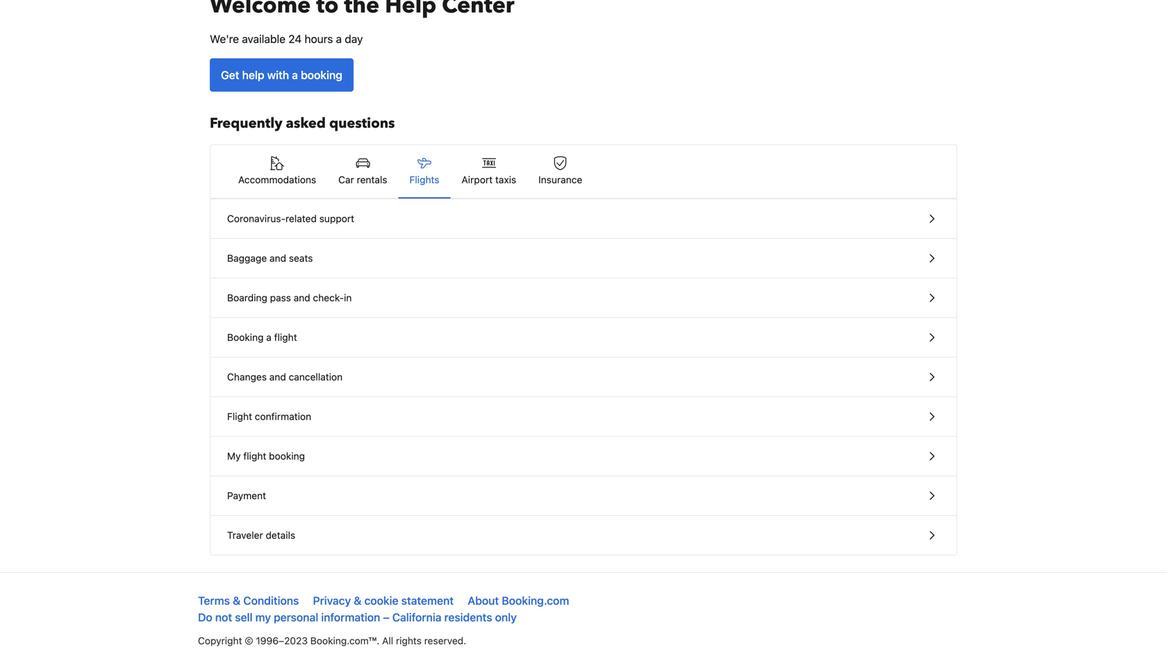 Task type: describe. For each thing, give the bounding box(es) containing it.
flights button
[[398, 145, 451, 198]]

information
[[321, 611, 380, 624]]

airport taxis button
[[451, 145, 527, 198]]

my
[[255, 611, 271, 624]]

booking.com
[[502, 594, 569, 608]]

privacy
[[313, 594, 351, 608]]

get help with a booking button
[[210, 58, 354, 92]]

taxis
[[495, 174, 516, 186]]

asked
[[286, 114, 326, 133]]

california
[[392, 611, 442, 624]]

we're
[[210, 32, 239, 46]]

about booking.com link
[[468, 594, 569, 608]]

©
[[245, 635, 253, 647]]

baggage and seats
[[227, 253, 313, 264]]

& for privacy
[[354, 594, 362, 608]]

in
[[344, 292, 352, 304]]

terms
[[198, 594, 230, 608]]

traveler
[[227, 530, 263, 541]]

check-
[[313, 292, 344, 304]]

traveler details
[[227, 530, 295, 541]]

statement
[[401, 594, 454, 608]]

terms & conditions link
[[198, 594, 299, 608]]

all
[[382, 635, 393, 647]]

accommodations button
[[227, 145, 327, 198]]

residents
[[444, 611, 492, 624]]

do not sell my personal information – california residents only link
[[198, 611, 517, 624]]

flight inside "button"
[[243, 451, 266, 462]]

baggage and seats button
[[211, 239, 957, 279]]

do
[[198, 611, 212, 624]]

about booking.com do not sell my personal information – california residents only
[[198, 594, 569, 624]]

my flight booking
[[227, 451, 305, 462]]

frequently asked questions
[[210, 114, 395, 133]]

booking inside "button"
[[269, 451, 305, 462]]

tab list containing accommodations
[[211, 145, 957, 199]]

baggage
[[227, 253, 267, 264]]

only
[[495, 611, 517, 624]]

cookie
[[364, 594, 399, 608]]

and for seats
[[270, 253, 286, 264]]

changes and cancellation
[[227, 371, 343, 383]]

booking
[[227, 332, 264, 343]]

car rentals
[[338, 174, 387, 186]]

payment button
[[211, 477, 957, 516]]

and for cancellation
[[269, 371, 286, 383]]

seats
[[289, 253, 313, 264]]

& for terms
[[233, 594, 241, 608]]

related
[[286, 213, 317, 224]]

confirmation
[[255, 411, 311, 422]]

2 vertical spatial a
[[266, 332, 272, 343]]

flight confirmation
[[227, 411, 311, 422]]



Task type: vqa. For each thing, say whether or not it's contained in the screenshot.
foreign
no



Task type: locate. For each thing, give the bounding box(es) containing it.
a right booking
[[266, 332, 272, 343]]

booking down confirmation
[[269, 451, 305, 462]]

and right changes
[[269, 371, 286, 383]]

and inside baggage and seats button
[[270, 253, 286, 264]]

changes
[[227, 371, 267, 383]]

hours
[[305, 32, 333, 46]]

terms & conditions
[[198, 594, 299, 608]]

conditions
[[243, 594, 299, 608]]

pass
[[270, 292, 291, 304]]

help
[[242, 68, 264, 82]]

traveler details button
[[211, 516, 957, 555]]

a left day
[[336, 32, 342, 46]]

1 horizontal spatial a
[[292, 68, 298, 82]]

and right pass on the left of the page
[[294, 292, 310, 304]]

flight
[[274, 332, 297, 343], [243, 451, 266, 462]]

questions
[[329, 114, 395, 133]]

1 vertical spatial and
[[294, 292, 310, 304]]

booking a flight button
[[211, 318, 957, 358]]

get help with a booking
[[221, 68, 342, 82]]

0 vertical spatial a
[[336, 32, 342, 46]]

about
[[468, 594, 499, 608]]

changes and cancellation button
[[211, 358, 957, 397]]

0 horizontal spatial &
[[233, 594, 241, 608]]

support
[[319, 213, 354, 224]]

insurance button
[[527, 145, 594, 198]]

privacy & cookie statement
[[313, 594, 454, 608]]

0 horizontal spatial flight
[[243, 451, 266, 462]]

2 & from the left
[[354, 594, 362, 608]]

booking inside button
[[301, 68, 342, 82]]

sell
[[235, 611, 253, 624]]

day
[[345, 32, 363, 46]]

airport taxis
[[462, 174, 516, 186]]

1 vertical spatial booking
[[269, 451, 305, 462]]

1996–2023
[[256, 635, 308, 647]]

not
[[215, 611, 232, 624]]

tab list
[[211, 145, 957, 199]]

& up do not sell my personal information – california residents only link
[[354, 594, 362, 608]]

flight confirmation button
[[211, 397, 957, 437]]

rentals
[[357, 174, 387, 186]]

copyright
[[198, 635, 242, 647]]

2 horizontal spatial a
[[336, 32, 342, 46]]

my
[[227, 451, 241, 462]]

& up the sell at the bottom left of the page
[[233, 594, 241, 608]]

and left seats
[[270, 253, 286, 264]]

boarding
[[227, 292, 267, 304]]

details
[[266, 530, 295, 541]]

cancellation
[[289, 371, 343, 383]]

0 vertical spatial booking
[[301, 68, 342, 82]]

my flight booking button
[[211, 437, 957, 477]]

boarding pass and check-in button
[[211, 279, 957, 318]]

flight
[[227, 411, 252, 422]]

2 vertical spatial and
[[269, 371, 286, 383]]

flights
[[410, 174, 439, 186]]

insurance
[[539, 174, 582, 186]]

a right "with"
[[292, 68, 298, 82]]

coronavirus-
[[227, 213, 286, 224]]

0 vertical spatial and
[[270, 253, 286, 264]]

accommodations
[[238, 174, 316, 186]]

24
[[288, 32, 302, 46]]

flight right my
[[243, 451, 266, 462]]

booking a flight
[[227, 332, 297, 343]]

car rentals button
[[327, 145, 398, 198]]

flight up changes and cancellation
[[274, 332, 297, 343]]

airport
[[462, 174, 493, 186]]

get
[[221, 68, 239, 82]]

rights
[[396, 635, 422, 647]]

copyright © 1996–2023 booking.com™. all rights reserved.
[[198, 635, 466, 647]]

&
[[233, 594, 241, 608], [354, 594, 362, 608]]

available
[[242, 32, 286, 46]]

frequently
[[210, 114, 282, 133]]

privacy & cookie statement link
[[313, 594, 454, 608]]

booking
[[301, 68, 342, 82], [269, 451, 305, 462]]

1 horizontal spatial &
[[354, 594, 362, 608]]

reserved.
[[424, 635, 466, 647]]

coronavirus-related support button
[[211, 199, 957, 239]]

and inside changes and cancellation button
[[269, 371, 286, 383]]

personal
[[274, 611, 318, 624]]

and inside boarding pass and check-in button
[[294, 292, 310, 304]]

coronavirus-related support
[[227, 213, 354, 224]]

and
[[270, 253, 286, 264], [294, 292, 310, 304], [269, 371, 286, 383]]

1 & from the left
[[233, 594, 241, 608]]

we're available 24 hours a day
[[210, 32, 363, 46]]

boarding pass and check-in
[[227, 292, 352, 304]]

1 vertical spatial a
[[292, 68, 298, 82]]

car
[[338, 174, 354, 186]]

payment
[[227, 490, 266, 502]]

booking.com™.
[[310, 635, 380, 647]]

–
[[383, 611, 390, 624]]

0 horizontal spatial a
[[266, 332, 272, 343]]

flight inside button
[[274, 332, 297, 343]]

a
[[336, 32, 342, 46], [292, 68, 298, 82], [266, 332, 272, 343]]

booking down "hours"
[[301, 68, 342, 82]]

0 vertical spatial flight
[[274, 332, 297, 343]]

with
[[267, 68, 289, 82]]

1 vertical spatial flight
[[243, 451, 266, 462]]

1 horizontal spatial flight
[[274, 332, 297, 343]]



